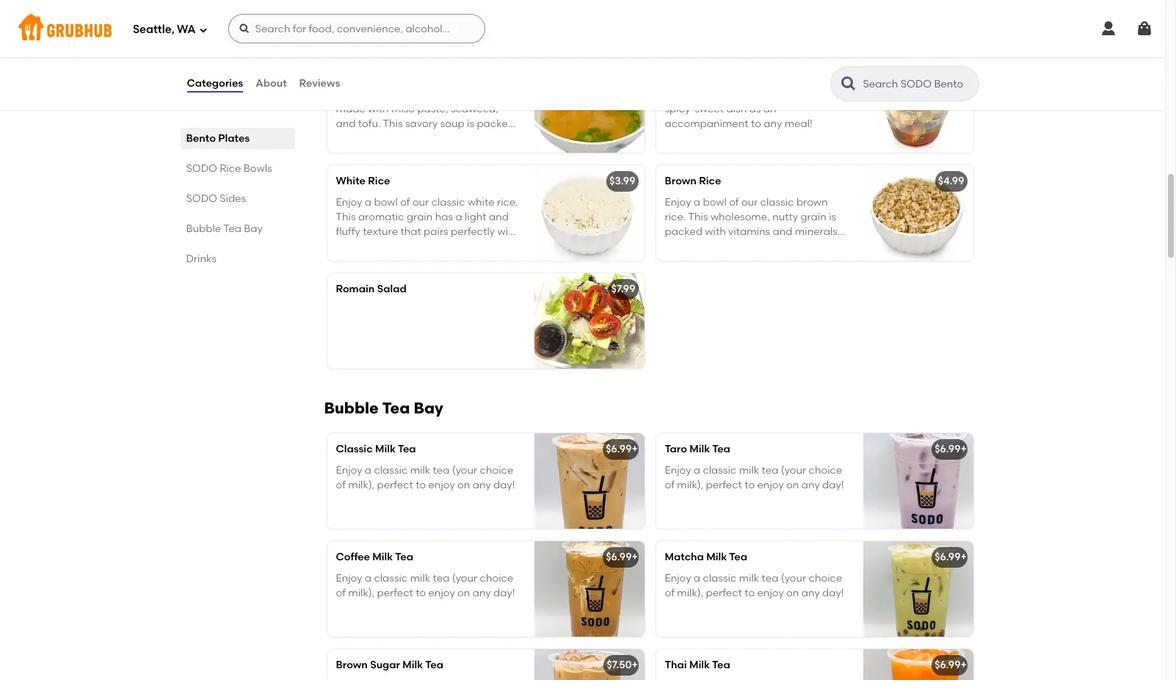 Task type: describe. For each thing, give the bounding box(es) containing it.
$3.99 for cucumber kimchi image
[[939, 67, 965, 80]]

sugar
[[370, 659, 400, 671]]

bento plates
[[186, 132, 250, 145]]

0 vertical spatial and
[[336, 118, 356, 130]]

please
[[448, 133, 482, 145]]

sure
[[412, 133, 433, 145]]

$6.99 + for coffee milk tea
[[606, 551, 638, 564]]

day! for coffee milk tea
[[494, 587, 515, 599]]

cucumber kimchi image
[[863, 58, 973, 153]]

choice for coffee milk tea
[[480, 572, 514, 584]]

thai
[[665, 659, 687, 671]]

a
[[665, 88, 672, 100]]

seattle, wa
[[133, 22, 196, 36]]

tea right thai
[[712, 659, 730, 671]]

savory
[[405, 118, 438, 130]]

taro milk tea image
[[863, 434, 973, 529]]

matcha
[[665, 551, 704, 564]]

a for miso
[[365, 88, 372, 100]]

classic milk tea
[[336, 443, 416, 456]]

this
[[826, 88, 844, 100]]

$6.99 + for matcha milk tea
[[935, 551, 967, 564]]

coffee milk tea image
[[534, 541, 644, 637]]

0 horizontal spatial svg image
[[199, 25, 208, 34]]

tea right taro
[[712, 443, 731, 456]]

$6.99 for coffee milk tea
[[606, 551, 632, 564]]

$7.50
[[607, 659, 632, 671]]

dish
[[727, 103, 747, 115]]

$4.99
[[938, 175, 965, 188]]

to for matcha milk tea
[[745, 587, 755, 599]]

+ for matcha milk tea
[[961, 551, 967, 564]]

on for taro milk tea
[[787, 479, 799, 491]]

search icon image
[[840, 75, 857, 93]]

choice for classic milk tea
[[480, 464, 514, 476]]

1 vertical spatial with
[[336, 133, 357, 145]]

a classic korean side dish. enjoy this spicy-sweet dish as an accompaniment to any meal!
[[665, 88, 844, 130]]

$6.99 + for classic milk tea
[[606, 443, 638, 456]]

milk), for matcha
[[677, 587, 704, 599]]

enjoy for matcha milk tea
[[758, 587, 784, 599]]

of for matcha milk tea
[[665, 587, 675, 599]]

drinks
[[186, 253, 217, 265]]

1 vertical spatial bubble tea bay
[[324, 399, 444, 417]]

1 horizontal spatial with
[[368, 103, 389, 115]]

bay inside tab
[[244, 223, 263, 235]]

bubble inside tab
[[186, 223, 221, 235]]

milk for matcha
[[707, 551, 727, 564]]

a for classic
[[365, 464, 372, 476]]

reviews
[[299, 77, 340, 89]]

categories
[[187, 77, 243, 89]]

korean
[[711, 88, 747, 100]]

miso soup image
[[534, 58, 644, 153]]

rice for brown
[[699, 175, 721, 188]]

classic inside a classic korean side dish. enjoy this spicy-sweet dish as an accompaniment to any meal!
[[675, 88, 709, 100]]

tea right matcha
[[729, 551, 748, 564]]

perfect for coffee milk tea
[[377, 587, 413, 599]]

matcha milk tea
[[665, 551, 748, 564]]

sodo sides tab
[[186, 191, 289, 206]]

bubble tea bay inside bubble tea bay tab
[[186, 223, 263, 235]]

1 horizontal spatial and
[[390, 133, 410, 145]]

to inside 'enjoy a traditional japanese soup made with miso paste, seaweed, and tofu. this savory soup is packed with flavor and sure to please any palate.'
[[436, 133, 446, 145]]

to for classic milk tea
[[416, 479, 426, 491]]

classic
[[336, 443, 373, 456]]

1 horizontal spatial svg image
[[1136, 20, 1154, 37]]

classic for matcha milk tea
[[703, 572, 737, 584]]

enjoy for taro milk tea
[[758, 479, 784, 491]]

$7.50 +
[[607, 659, 638, 671]]

$6.99 for matcha milk tea
[[935, 551, 961, 564]]

miso
[[391, 103, 415, 115]]

perfect for taro milk tea
[[706, 479, 742, 491]]

enjoy for coffee milk tea
[[428, 587, 455, 599]]

brown for brown rice
[[665, 175, 697, 188]]

enjoy for coffee milk tea
[[336, 572, 362, 584]]

tea for coffee milk tea
[[433, 572, 450, 584]]

0 horizontal spatial soup
[[440, 118, 465, 130]]

coffee
[[336, 551, 370, 564]]

any for coffee milk tea
[[473, 587, 491, 599]]

rice for white
[[368, 175, 390, 188]]

brown rice image
[[863, 165, 973, 261]]

classic for classic milk tea
[[374, 464, 408, 476]]

japanese
[[429, 88, 479, 100]]

(your for matcha milk tea
[[781, 572, 807, 584]]

dish.
[[772, 88, 795, 100]]

milk), for classic
[[348, 479, 375, 491]]

enjoy a traditional japanese soup made with miso paste, seaweed, and tofu. this savory soup is packed with flavor and sure to please any palate.
[[336, 88, 515, 160]]

is
[[467, 118, 474, 130]]

matcha milk tea image
[[863, 541, 973, 637]]

choice for matcha milk tea
[[809, 572, 843, 584]]

sodo rice bowls tab
[[186, 161, 289, 176]]

sodo sides
[[186, 192, 246, 205]]

milk right sugar
[[403, 659, 423, 671]]

coffee milk tea
[[336, 551, 413, 564]]

milk for matcha milk tea
[[739, 572, 760, 584]]

(your for classic milk tea
[[452, 464, 477, 476]]

sodo for sodo sides
[[186, 192, 217, 205]]

sweet
[[695, 103, 724, 115]]

thai milk tea image
[[863, 649, 973, 680]]

milk for taro
[[690, 443, 710, 456]]

day! for taro milk tea
[[823, 479, 844, 491]]

sodo rice bowls
[[186, 162, 272, 175]]

tea for taro milk tea
[[762, 464, 779, 476]]

white rice
[[336, 175, 390, 188]]

+ for coffee milk tea
[[632, 551, 638, 564]]

tea inside tab
[[223, 223, 242, 235]]

tea right coffee
[[395, 551, 413, 564]]

an
[[764, 103, 777, 115]]

any inside a classic korean side dish. enjoy this spicy-sweet dish as an accompaniment to any meal!
[[764, 118, 782, 130]]

any for taro milk tea
[[802, 479, 820, 491]]

day! for classic milk tea
[[494, 479, 515, 491]]

milk for classic
[[375, 443, 396, 456]]

milk for coffee milk tea
[[410, 572, 431, 584]]

bento
[[186, 132, 216, 145]]

choice for taro milk tea
[[809, 464, 843, 476]]



Task type: vqa. For each thing, say whether or not it's contained in the screenshot.
Delivery 35–50 min's Delivery
no



Task type: locate. For each thing, give the bounding box(es) containing it.
milk
[[375, 443, 396, 456], [690, 443, 710, 456], [373, 551, 393, 564], [707, 551, 727, 564], [403, 659, 423, 671], [690, 659, 710, 671]]

romain
[[336, 283, 375, 295]]

as
[[749, 103, 761, 115]]

milk), for taro
[[677, 479, 704, 491]]

1 horizontal spatial svg image
[[1100, 20, 1118, 37]]

milk right matcha
[[707, 551, 727, 564]]

milk for classic milk tea
[[410, 464, 431, 476]]

drinks tab
[[186, 251, 289, 267]]

salad
[[377, 283, 407, 295]]

rice down 'accompaniment'
[[699, 175, 721, 188]]

brown sugar milk tea image
[[534, 649, 644, 680]]

white rice image
[[534, 165, 644, 261]]

perfect down the coffee milk tea
[[377, 587, 413, 599]]

$7.99
[[612, 283, 636, 295]]

sides
[[220, 192, 246, 205]]

$6.99 for classic milk tea
[[606, 443, 632, 456]]

made
[[336, 103, 366, 115]]

rice right white on the top of the page
[[368, 175, 390, 188]]

of
[[336, 479, 346, 491], [665, 479, 675, 491], [336, 587, 346, 599], [665, 587, 675, 599]]

svg image
[[1136, 20, 1154, 37], [238, 23, 250, 35]]

1 vertical spatial sodo
[[186, 192, 217, 205]]

soup up seaweed,
[[481, 88, 505, 100]]

to for taro milk tea
[[745, 479, 755, 491]]

classic
[[675, 88, 709, 100], [374, 464, 408, 476], [703, 464, 737, 476], [374, 572, 408, 584], [703, 572, 737, 584]]

1 horizontal spatial rice
[[368, 175, 390, 188]]

and down made
[[336, 118, 356, 130]]

reviews button
[[299, 57, 341, 110]]

enjoy up made
[[336, 88, 362, 100]]

milk),
[[348, 479, 375, 491], [677, 479, 704, 491], [348, 587, 375, 599], [677, 587, 704, 599]]

rice
[[220, 162, 241, 175], [368, 175, 390, 188], [699, 175, 721, 188]]

miso soup
[[336, 67, 388, 80]]

0 horizontal spatial with
[[336, 133, 357, 145]]

enjoy left this
[[797, 88, 824, 100]]

milk), down matcha
[[677, 587, 704, 599]]

$6.99
[[606, 443, 632, 456], [935, 443, 961, 456], [606, 551, 632, 564], [935, 551, 961, 564], [935, 659, 961, 671]]

classic down "matcha milk tea"
[[703, 572, 737, 584]]

on for matcha milk tea
[[787, 587, 799, 599]]

tea for classic milk tea
[[433, 464, 450, 476]]

rice inside tab
[[220, 162, 241, 175]]

a down the coffee milk tea
[[365, 572, 372, 584]]

enjoy a classic milk tea (your choice of milk), perfect to enjoy on any day!
[[336, 464, 515, 491], [665, 464, 844, 491], [336, 572, 515, 599], [665, 572, 844, 599]]

accompaniment
[[665, 118, 749, 130]]

milk right thai
[[690, 659, 710, 671]]

+ for classic milk tea
[[632, 443, 638, 456]]

$3.99
[[939, 67, 965, 80], [610, 175, 636, 188]]

flavor
[[359, 133, 387, 145]]

sodo left sides
[[186, 192, 217, 205]]

soup
[[362, 67, 388, 80]]

perfect
[[377, 479, 413, 491], [706, 479, 742, 491], [377, 587, 413, 599], [706, 587, 742, 599]]

a for matcha
[[694, 572, 701, 584]]

to
[[751, 118, 761, 130], [436, 133, 446, 145], [416, 479, 426, 491], [745, 479, 755, 491], [416, 587, 426, 599], [745, 587, 755, 599]]

choice
[[480, 464, 514, 476], [809, 464, 843, 476], [480, 572, 514, 584], [809, 572, 843, 584]]

enjoy a classic milk tea (your choice of milk), perfect to enjoy on any day! for coffee milk tea
[[336, 572, 515, 599]]

spicy-
[[665, 103, 695, 115]]

of for classic milk tea
[[336, 479, 346, 491]]

perfect down taro milk tea
[[706, 479, 742, 491]]

seattle,
[[133, 22, 174, 36]]

categories button
[[186, 57, 244, 110]]

plates
[[218, 132, 250, 145]]

sodo down bento
[[186, 162, 217, 175]]

bubble up 'classic'
[[324, 399, 379, 417]]

(your for taro milk tea
[[781, 464, 807, 476]]

a down classic milk tea
[[365, 464, 372, 476]]

a down soup
[[365, 88, 372, 100]]

day! for matcha milk tea
[[823, 587, 844, 599]]

1 horizontal spatial bubble
[[324, 399, 379, 417]]

on for coffee milk tea
[[458, 587, 470, 599]]

0 vertical spatial bubble tea bay
[[186, 223, 263, 235]]

tea right 'classic'
[[398, 443, 416, 456]]

classic milk tea image
[[534, 434, 644, 529]]

with up tofu.
[[368, 103, 389, 115]]

bento plates tab
[[186, 131, 289, 146]]

enjoy a classic milk tea (your choice of milk), perfect to enjoy on any day! for classic milk tea
[[336, 464, 515, 491]]

enjoy inside 'enjoy a traditional japanese soup made with miso paste, seaweed, and tofu. this savory soup is packed with flavor and sure to please any palate.'
[[336, 88, 362, 100]]

a down "matcha milk tea"
[[694, 572, 701, 584]]

0 vertical spatial with
[[368, 103, 389, 115]]

to for coffee milk tea
[[416, 587, 426, 599]]

tea
[[433, 464, 450, 476], [762, 464, 779, 476], [433, 572, 450, 584], [762, 572, 779, 584]]

of for coffee milk tea
[[336, 587, 346, 599]]

taro
[[665, 443, 687, 456]]

svg image
[[1100, 20, 1118, 37], [199, 25, 208, 34]]

brown rice
[[665, 175, 721, 188]]

milk right taro
[[690, 443, 710, 456]]

of down matcha
[[665, 587, 675, 599]]

of down coffee
[[336, 587, 346, 599]]

seaweed,
[[451, 103, 499, 115]]

a
[[365, 88, 372, 100], [365, 464, 372, 476], [694, 464, 701, 476], [365, 572, 372, 584], [694, 572, 701, 584]]

brown down 'accompaniment'
[[665, 175, 697, 188]]

enjoy
[[336, 88, 362, 100], [797, 88, 824, 100], [336, 464, 362, 476], [665, 464, 691, 476], [336, 572, 362, 584], [665, 572, 691, 584]]

classic up spicy-
[[675, 88, 709, 100]]

bowls
[[244, 162, 272, 175]]

wa
[[177, 22, 196, 36]]

any for classic milk tea
[[473, 479, 491, 491]]

about
[[256, 77, 287, 89]]

enjoy a classic milk tea (your choice of milk), perfect to enjoy on any day! down classic milk tea
[[336, 464, 515, 491]]

1 vertical spatial bubble
[[324, 399, 379, 417]]

bubble tea bay up classic milk tea
[[324, 399, 444, 417]]

enjoy for matcha milk tea
[[665, 572, 691, 584]]

perfect for classic milk tea
[[377, 479, 413, 491]]

with up palate. in the top of the page
[[336, 133, 357, 145]]

0 horizontal spatial bay
[[244, 223, 263, 235]]

soup
[[481, 88, 505, 100], [440, 118, 465, 130]]

enjoy a classic milk tea (your choice of milk), perfect to enjoy on any day! down "matcha milk tea"
[[665, 572, 844, 599]]

enjoy a classic milk tea (your choice of milk), perfect to enjoy on any day! down taro milk tea
[[665, 464, 844, 491]]

romain salad image
[[534, 273, 644, 369]]

perfect down classic milk tea
[[377, 479, 413, 491]]

milk right 'classic'
[[375, 443, 396, 456]]

milk for thai
[[690, 659, 710, 671]]

sodo for sodo rice bowls
[[186, 162, 217, 175]]

0 vertical spatial sodo
[[186, 162, 217, 175]]

0 horizontal spatial rice
[[220, 162, 241, 175]]

milk), down taro milk tea
[[677, 479, 704, 491]]

0 vertical spatial soup
[[481, 88, 505, 100]]

tea right sugar
[[425, 659, 444, 671]]

on
[[458, 479, 470, 491], [787, 479, 799, 491], [458, 587, 470, 599], [787, 587, 799, 599]]

bubble
[[186, 223, 221, 235], [324, 399, 379, 417]]

main navigation navigation
[[0, 0, 1165, 57]]

tea for matcha milk tea
[[762, 572, 779, 584]]

bay
[[244, 223, 263, 235], [414, 399, 444, 417]]

and
[[336, 118, 356, 130], [390, 133, 410, 145]]

Search SODO Bento search field
[[862, 77, 974, 91]]

$6.99 +
[[606, 443, 638, 456], [935, 443, 967, 456], [606, 551, 638, 564], [935, 551, 967, 564], [935, 659, 967, 671]]

enjoy for taro milk tea
[[665, 464, 691, 476]]

brown for brown sugar milk tea
[[336, 659, 368, 671]]

0 horizontal spatial brown
[[336, 659, 368, 671]]

milk), for coffee
[[348, 587, 375, 599]]

brown
[[665, 175, 697, 188], [336, 659, 368, 671]]

enjoy
[[428, 479, 455, 491], [758, 479, 784, 491], [428, 587, 455, 599], [758, 587, 784, 599]]

bay down sodo sides tab
[[244, 223, 263, 235]]

any inside 'enjoy a traditional japanese soup made with miso paste, seaweed, and tofu. this savory soup is packed with flavor and sure to please any palate.'
[[484, 133, 502, 145]]

0 vertical spatial bubble
[[186, 223, 221, 235]]

this
[[383, 118, 403, 130]]

perfect down "matcha milk tea"
[[706, 587, 742, 599]]

milk), down coffee
[[348, 587, 375, 599]]

to inside a classic korean side dish. enjoy this spicy-sweet dish as an accompaniment to any meal!
[[751, 118, 761, 130]]

2 sodo from the top
[[186, 192, 217, 205]]

any for matcha milk tea
[[802, 587, 820, 599]]

any
[[764, 118, 782, 130], [484, 133, 502, 145], [473, 479, 491, 491], [802, 479, 820, 491], [473, 587, 491, 599], [802, 587, 820, 599]]

0 horizontal spatial svg image
[[238, 23, 250, 35]]

enjoy for miso soup
[[336, 88, 362, 100]]

side
[[749, 88, 769, 100]]

milk for coffee
[[373, 551, 393, 564]]

a for coffee
[[365, 572, 372, 584]]

0 vertical spatial brown
[[665, 175, 697, 188]]

1 sodo from the top
[[186, 162, 217, 175]]

1 vertical spatial $3.99
[[610, 175, 636, 188]]

a down taro milk tea
[[694, 464, 701, 476]]

sodo
[[186, 162, 217, 175], [186, 192, 217, 205]]

0 horizontal spatial bubble
[[186, 223, 221, 235]]

a for taro
[[694, 464, 701, 476]]

enjoy for classic milk tea
[[336, 464, 362, 476]]

and down this at the left of page
[[390, 133, 410, 145]]

enjoy down matcha
[[665, 572, 691, 584]]

1 vertical spatial soup
[[440, 118, 465, 130]]

1 horizontal spatial soup
[[481, 88, 505, 100]]

taro milk tea
[[665, 443, 731, 456]]

romain salad
[[336, 283, 407, 295]]

day!
[[494, 479, 515, 491], [823, 479, 844, 491], [494, 587, 515, 599], [823, 587, 844, 599]]

(your
[[452, 464, 477, 476], [781, 464, 807, 476], [452, 572, 477, 584], [781, 572, 807, 584]]

milk right coffee
[[373, 551, 393, 564]]

0 horizontal spatial and
[[336, 118, 356, 130]]

a inside 'enjoy a traditional japanese soup made with miso paste, seaweed, and tofu. this savory soup is packed with flavor and sure to please any palate.'
[[365, 88, 372, 100]]

on for classic milk tea
[[458, 479, 470, 491]]

tea up classic milk tea
[[382, 399, 410, 417]]

1 horizontal spatial brown
[[665, 175, 697, 188]]

$6.99 for taro milk tea
[[935, 443, 961, 456]]

perfect for matcha milk tea
[[706, 587, 742, 599]]

thai milk tea
[[665, 659, 730, 671]]

enjoy down coffee
[[336, 572, 362, 584]]

of down 'classic'
[[336, 479, 346, 491]]

1 horizontal spatial bubble tea bay
[[324, 399, 444, 417]]

tofu.
[[358, 118, 381, 130]]

about button
[[255, 57, 288, 110]]

0 horizontal spatial $3.99
[[610, 175, 636, 188]]

rice left 'bowls'
[[220, 162, 241, 175]]

$6.99 + for taro milk tea
[[935, 443, 967, 456]]

1 horizontal spatial bay
[[414, 399, 444, 417]]

brown sugar milk tea
[[336, 659, 444, 671]]

(your for coffee milk tea
[[452, 572, 477, 584]]

miso
[[336, 67, 359, 80]]

tea down sides
[[223, 223, 242, 235]]

$3.99 for white rice image
[[610, 175, 636, 188]]

milk), down 'classic'
[[348, 479, 375, 491]]

palate.
[[336, 147, 371, 160]]

enjoy for classic milk tea
[[428, 479, 455, 491]]

enjoy a classic milk tea (your choice of milk), perfect to enjoy on any day! for matcha milk tea
[[665, 572, 844, 599]]

0 vertical spatial $3.99
[[939, 67, 965, 80]]

0 vertical spatial bay
[[244, 223, 263, 235]]

bubble tea bay
[[186, 223, 263, 235], [324, 399, 444, 417]]

classic down the coffee milk tea
[[374, 572, 408, 584]]

enjoy a classic milk tea (your choice of milk), perfect to enjoy on any day! down the coffee milk tea
[[336, 572, 515, 599]]

+
[[632, 443, 638, 456], [961, 443, 967, 456], [632, 551, 638, 564], [961, 551, 967, 564], [632, 659, 638, 671], [961, 659, 967, 671]]

enjoy a classic milk tea (your choice of milk), perfect to enjoy on any day! for taro milk tea
[[665, 464, 844, 491]]

traditional
[[374, 88, 426, 100]]

packed
[[477, 118, 515, 130]]

soup left is
[[440, 118, 465, 130]]

bubble tea bay tab
[[186, 221, 289, 236]]

enjoy down taro
[[665, 464, 691, 476]]

meal!
[[785, 118, 813, 130]]

brown left sugar
[[336, 659, 368, 671]]

enjoy inside a classic korean side dish. enjoy this spicy-sweet dish as an accompaniment to any meal!
[[797, 88, 824, 100]]

classic for taro milk tea
[[703, 464, 737, 476]]

1 horizontal spatial $3.99
[[939, 67, 965, 80]]

Search for food, convenience, alcohol... search field
[[228, 14, 485, 43]]

classic for coffee milk tea
[[374, 572, 408, 584]]

classic down taro milk tea
[[703, 464, 737, 476]]

of down taro
[[665, 479, 675, 491]]

1 vertical spatial bay
[[414, 399, 444, 417]]

1 vertical spatial and
[[390, 133, 410, 145]]

milk for taro milk tea
[[739, 464, 760, 476]]

of for taro milk tea
[[665, 479, 675, 491]]

bubble up drinks at the top
[[186, 223, 221, 235]]

white
[[336, 175, 366, 188]]

1 vertical spatial brown
[[336, 659, 368, 671]]

0 horizontal spatial bubble tea bay
[[186, 223, 263, 235]]

with
[[368, 103, 389, 115], [336, 133, 357, 145]]

tea
[[223, 223, 242, 235], [382, 399, 410, 417], [398, 443, 416, 456], [712, 443, 731, 456], [395, 551, 413, 564], [729, 551, 748, 564], [425, 659, 444, 671], [712, 659, 730, 671]]

classic down classic milk tea
[[374, 464, 408, 476]]

bay up classic milk tea
[[414, 399, 444, 417]]

+ for taro milk tea
[[961, 443, 967, 456]]

paste,
[[417, 103, 448, 115]]

2 horizontal spatial rice
[[699, 175, 721, 188]]

enjoy down 'classic'
[[336, 464, 362, 476]]

bubble tea bay down 'sodo sides'
[[186, 223, 263, 235]]



